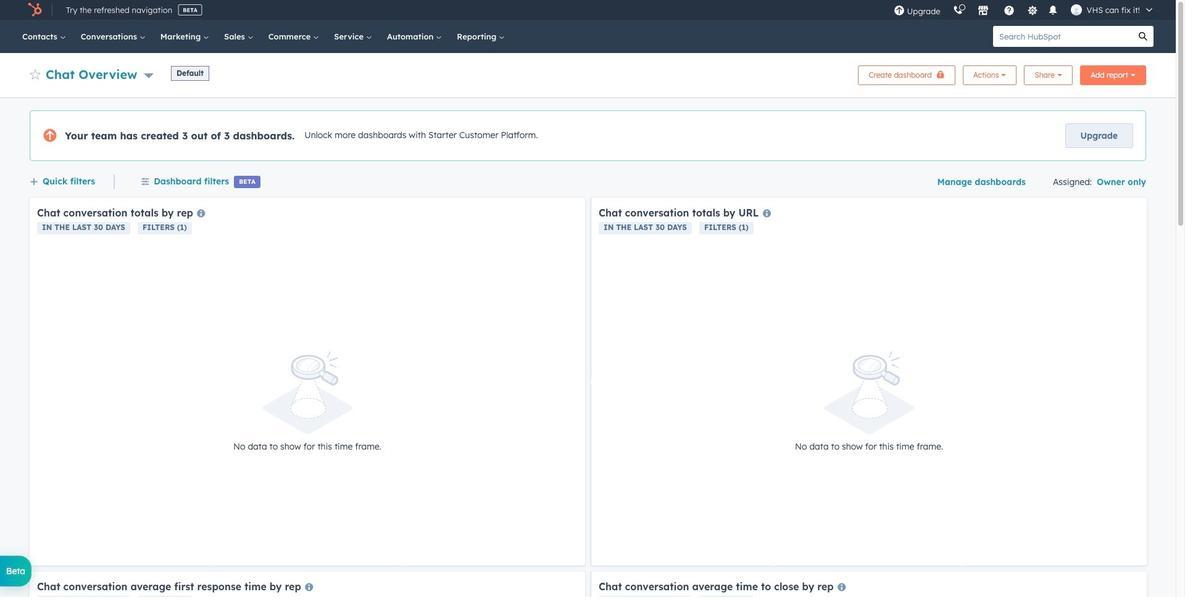 Task type: vqa. For each thing, say whether or not it's contained in the screenshot.
second Link opens in a new window "icon" from the top
no



Task type: describe. For each thing, give the bounding box(es) containing it.
Search HubSpot search field
[[993, 26, 1133, 47]]

chat conversation average time to close by rep element
[[591, 572, 1147, 598]]

chat conversation average first response time by rep element
[[30, 572, 585, 598]]

chat conversation totals by url element
[[591, 198, 1147, 566]]



Task type: locate. For each thing, give the bounding box(es) containing it.
menu
[[887, 0, 1161, 20]]

jer mill image
[[1071, 4, 1082, 15]]

chat conversation totals by rep element
[[30, 198, 585, 566]]

banner
[[30, 62, 1146, 85]]

marketplaces image
[[978, 6, 989, 17]]



